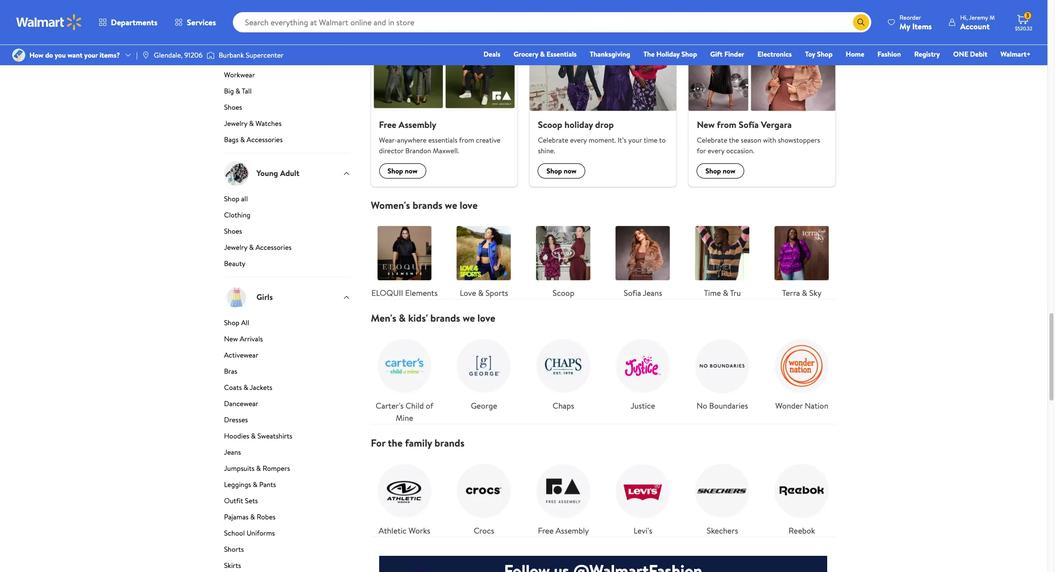 Task type: locate. For each thing, give the bounding box(es) containing it.
1 vertical spatial accessories
[[256, 242, 292, 253]]

& right love
[[478, 288, 484, 299]]

now down occasion.
[[723, 166, 736, 176]]

activewear link
[[224, 53, 351, 68], [224, 350, 351, 364]]

1 vertical spatial from
[[459, 135, 474, 145]]

1 horizontal spatial new
[[371, 7, 391, 21]]

now for celebrate
[[564, 166, 577, 176]]

list containing eloquii elements
[[365, 212, 842, 299]]

dancewear link
[[224, 399, 351, 413]]

bras link
[[224, 366, 351, 381]]

assembly up instagram image
[[556, 526, 589, 537]]

2 horizontal spatial new
[[697, 119, 715, 131]]

clothing
[[224, 210, 251, 220]]

brands for kids'
[[431, 311, 460, 325]]

brands right women's
[[413, 199, 443, 212]]

& for pajamas & robes
[[250, 512, 255, 522]]

girls button
[[224, 277, 351, 318]]

& for jewelry & accessories
[[249, 242, 254, 253]]

 image for burbank supercenter
[[207, 50, 215, 60]]

dresses
[[224, 415, 248, 425]]

& left tall
[[236, 86, 240, 96]]

4 list from the top
[[365, 450, 842, 537]]

watches
[[256, 118, 282, 128]]

jewelry up bags
[[224, 118, 247, 128]]

&
[[393, 7, 400, 21], [540, 49, 545, 59], [236, 86, 240, 96], [249, 118, 254, 128], [240, 135, 245, 145], [249, 242, 254, 253], [478, 288, 484, 299], [723, 288, 729, 299], [802, 288, 808, 299], [399, 311, 406, 325], [244, 383, 248, 393], [251, 431, 256, 441], [256, 464, 261, 474], [253, 480, 258, 490], [250, 512, 255, 522]]

0 horizontal spatial shop now
[[388, 166, 418, 176]]

registry link
[[910, 49, 945, 60]]

love
[[460, 288, 476, 299]]

accessories down watches
[[247, 135, 283, 145]]

& for big & tall
[[236, 86, 240, 96]]

for
[[697, 146, 706, 156]]

family
[[405, 437, 432, 450]]

1 vertical spatial we
[[463, 311, 475, 325]]

1 horizontal spatial we
[[463, 311, 475, 325]]

0 vertical spatial love
[[460, 199, 478, 212]]

new left only
[[371, 7, 391, 21]]

shop all
[[224, 194, 248, 204]]

pajamas
[[224, 512, 249, 522]]

& for hoodies & sweatshirts
[[251, 431, 256, 441]]

crocs
[[474, 526, 494, 537]]

new up for
[[697, 119, 715, 131]]

0 horizontal spatial now
[[405, 166, 418, 176]]

shop inside new from sofía vergara list item
[[706, 166, 721, 176]]

1 horizontal spatial the
[[729, 135, 739, 145]]

glendale, 91206
[[154, 50, 203, 60]]

list
[[365, 29, 842, 187], [365, 212, 842, 299], [365, 325, 842, 424], [365, 450, 842, 537]]

free assembly list item
[[365, 29, 524, 187]]

0 vertical spatial jeans
[[643, 288, 662, 299]]

accessories inside jewelry & accessories link
[[256, 242, 292, 253]]

now down scoop holiday drop celebrate every moment. it's your time to shine.
[[564, 166, 577, 176]]

athletic works link
[[371, 458, 438, 537]]

& left the pants
[[253, 480, 258, 490]]

1 horizontal spatial shop now
[[547, 166, 577, 176]]

scoop for scoop holiday drop celebrate every moment. it's your time to shine.
[[538, 119, 563, 131]]

new & only at walmart
[[371, 7, 472, 21]]

reorder my items
[[900, 13, 932, 32]]

2 celebrate from the left
[[697, 135, 728, 145]]

new down shop all
[[224, 334, 238, 344]]

occasion.
[[727, 146, 755, 156]]

do
[[45, 50, 53, 60]]

0 horizontal spatial the
[[388, 437, 403, 450]]

shoes link down big & tall link
[[224, 102, 351, 116]]

0 vertical spatial activewear
[[224, 53, 258, 64]]

account
[[961, 21, 990, 32]]

0 vertical spatial we
[[445, 199, 457, 212]]

2 horizontal spatial shop now
[[706, 166, 736, 176]]

now inside free assembly "list item"
[[405, 166, 418, 176]]

2 shoes link from the top
[[224, 226, 351, 240]]

shop all
[[224, 318, 249, 328]]

time
[[704, 288, 721, 299]]

0 vertical spatial new
[[371, 7, 391, 21]]

2 vertical spatial new
[[224, 334, 238, 344]]

leggings & pants
[[224, 480, 276, 490]]

electronics link
[[753, 49, 797, 60]]

time
[[644, 135, 658, 145]]

& for time & tru
[[723, 288, 729, 299]]

 image left how
[[12, 49, 25, 62]]

activewear link up workwear link at the top left
[[224, 53, 351, 68]]

glendale,
[[154, 50, 183, 60]]

drop
[[595, 119, 614, 131]]

0 horizontal spatial jeans
[[224, 448, 241, 458]]

1 horizontal spatial jeans
[[643, 288, 662, 299]]

0 horizontal spatial new
[[224, 334, 238, 344]]

1 vertical spatial activewear link
[[224, 350, 351, 364]]

0 vertical spatial every
[[570, 135, 587, 145]]

shop now for vergara
[[706, 166, 736, 176]]

activewear down new arrivals
[[224, 350, 258, 360]]

1 activewear link from the top
[[224, 53, 351, 68]]

celebrate up for
[[697, 135, 728, 145]]

shop now for celebrate
[[547, 166, 577, 176]]

outfit sets link
[[224, 496, 351, 510]]

list containing carter's child of mine
[[365, 325, 842, 424]]

0 horizontal spatial from
[[459, 135, 474, 145]]

& for coats & jackets
[[244, 383, 248, 393]]

2 list from the top
[[365, 212, 842, 299]]

 image right 91206 at left top
[[207, 50, 215, 60]]

1 horizontal spatial from
[[717, 119, 737, 131]]

1 now from the left
[[405, 166, 418, 176]]

shine.
[[538, 146, 555, 156]]

activewear down underwear
[[224, 53, 258, 64]]

jewelry up beauty
[[224, 242, 247, 253]]

brands
[[413, 199, 443, 212], [431, 311, 460, 325], [435, 437, 465, 450]]

1 horizontal spatial every
[[708, 146, 725, 156]]

0 vertical spatial jewelry
[[224, 118, 247, 128]]

the right for at the left bottom
[[388, 437, 403, 450]]

& for love & sports
[[478, 288, 484, 299]]

shop now for anywhere
[[388, 166, 418, 176]]

every right for
[[708, 146, 725, 156]]

& right grocery
[[540, 49, 545, 59]]

shop now inside scoop holiday drop list item
[[547, 166, 577, 176]]

1 shop now from the left
[[388, 166, 418, 176]]

nation
[[805, 401, 829, 412]]

0 vertical spatial scoop
[[538, 119, 563, 131]]

brands right family
[[435, 437, 465, 450]]

scoop holiday drop celebrate every moment. it's your time to shine.
[[538, 119, 666, 156]]

1 vertical spatial every
[[708, 146, 725, 156]]

1 vertical spatial assembly
[[556, 526, 589, 537]]

no boundaries link
[[689, 333, 756, 412]]

0 vertical spatial free
[[379, 119, 397, 131]]

 image
[[12, 49, 25, 62], [207, 50, 215, 60], [142, 51, 150, 59]]

vergara
[[761, 119, 792, 131]]

shop now down for
[[706, 166, 736, 176]]

love
[[460, 199, 478, 212], [478, 311, 496, 325]]

1 vertical spatial shoes link
[[224, 226, 351, 240]]

how do you want your items?
[[29, 50, 120, 60]]

2 horizontal spatial  image
[[207, 50, 215, 60]]

& left robes
[[250, 512, 255, 522]]

new from sofía vergara list item
[[683, 29, 842, 187]]

scoop link
[[530, 220, 597, 299]]

0 vertical spatial activewear link
[[224, 53, 351, 68]]

brands for family
[[435, 437, 465, 450]]

& up bags & accessories
[[249, 118, 254, 128]]

home
[[846, 49, 865, 59]]

debit
[[970, 49, 988, 59]]

0 horizontal spatial  image
[[12, 49, 25, 62]]

1 horizontal spatial assembly
[[556, 526, 589, 537]]

outfit sets
[[224, 496, 258, 506]]

brands right kids'
[[431, 311, 460, 325]]

1 vertical spatial free
[[538, 526, 554, 537]]

0 vertical spatial the
[[729, 135, 739, 145]]

sofia jeans
[[624, 288, 662, 299]]

3
[[1027, 11, 1030, 20]]

2 now from the left
[[564, 166, 577, 176]]

jeans right sofia
[[643, 288, 662, 299]]

elements
[[405, 288, 438, 299]]

every down holiday
[[570, 135, 587, 145]]

list containing free assembly
[[365, 29, 842, 187]]

1 celebrate from the left
[[538, 135, 569, 145]]

celebrate up shine.
[[538, 135, 569, 145]]

jeans down hoodies at the bottom of the page
[[224, 448, 241, 458]]

3 list from the top
[[365, 325, 842, 424]]

0 vertical spatial shoes
[[224, 102, 242, 112]]

sofía
[[739, 119, 759, 131]]

now down brandon
[[405, 166, 418, 176]]

list containing athletic works
[[365, 450, 842, 537]]

new inside new from sofía vergara celebrate the season with showstoppers for every occasion.
[[697, 119, 715, 131]]

your right want at the top
[[84, 50, 98, 60]]

free inside free assembly wear-anywhere essentials from creative director brandon maxwell.
[[379, 119, 397, 131]]

hi,
[[961, 13, 968, 22]]

0 vertical spatial your
[[84, 50, 98, 60]]

2 jewelry from the top
[[224, 242, 247, 253]]

shop now down shine.
[[547, 166, 577, 176]]

1 shoes from the top
[[224, 102, 242, 112]]

1 horizontal spatial  image
[[142, 51, 150, 59]]

athletic works
[[379, 526, 430, 537]]

love & sports link
[[451, 220, 518, 299]]

0 vertical spatial brands
[[413, 199, 443, 212]]

assembly inside free assembly wear-anywhere essentials from creative director brandon maxwell.
[[399, 119, 437, 131]]

1 horizontal spatial free
[[538, 526, 554, 537]]

hoodies
[[224, 431, 249, 441]]

1 vertical spatial activewear
[[224, 350, 258, 360]]

it's
[[618, 135, 627, 145]]

2 shop now from the left
[[547, 166, 577, 176]]

0 horizontal spatial assembly
[[399, 119, 437, 131]]

shop now inside new from sofía vergara list item
[[706, 166, 736, 176]]

women's brands we love
[[371, 199, 478, 212]]

big & tall
[[224, 86, 252, 96]]

& left tru
[[723, 288, 729, 299]]

& left kids'
[[399, 311, 406, 325]]

& for jewelry & watches
[[249, 118, 254, 128]]

& for new & only at walmart
[[393, 7, 400, 21]]

crocs link
[[451, 458, 518, 537]]

2 horizontal spatial now
[[723, 166, 736, 176]]

shop all link
[[224, 194, 351, 208]]

0 vertical spatial shoes link
[[224, 102, 351, 116]]

school uniforms link
[[224, 529, 351, 543]]

1 jewelry from the top
[[224, 118, 247, 128]]

services button
[[166, 10, 225, 34]]

now inside new from sofía vergara list item
[[723, 166, 736, 176]]

& right bags
[[240, 135, 245, 145]]

assembly up anywhere
[[399, 119, 437, 131]]

free assembly
[[538, 526, 589, 537]]

from
[[717, 119, 737, 131], [459, 135, 474, 145]]

3 now from the left
[[723, 166, 736, 176]]

2 vertical spatial brands
[[435, 437, 465, 450]]

1 vertical spatial shoes
[[224, 226, 242, 236]]

shoes down big
[[224, 102, 242, 112]]

1 list from the top
[[365, 29, 842, 187]]

bras
[[224, 366, 237, 377]]

shoes down clothing
[[224, 226, 242, 236]]

 image right '|' on the top left of page
[[142, 51, 150, 59]]

walmart image
[[16, 14, 82, 30]]

1 horizontal spatial now
[[564, 166, 577, 176]]

& left only
[[393, 7, 400, 21]]

undershirts link
[[224, 21, 351, 35]]

free assembly link
[[530, 458, 597, 537]]

scoop
[[538, 119, 563, 131], [553, 288, 575, 299]]

1 activewear from the top
[[224, 53, 258, 64]]

jeremy
[[969, 13, 989, 22]]

shop right holiday
[[682, 49, 697, 59]]

0 vertical spatial accessories
[[247, 135, 283, 145]]

shop down director
[[388, 166, 403, 176]]

jeans link
[[224, 448, 351, 462]]

shop down shine.
[[547, 166, 562, 176]]

 image for glendale, 91206
[[142, 51, 150, 59]]

scoop inside scoop holiday drop celebrate every moment. it's your time to shine.
[[538, 119, 563, 131]]

shop now inside free assembly "list item"
[[388, 166, 418, 176]]

& for jumpsuits & rompers
[[256, 464, 261, 474]]

now inside scoop holiday drop list item
[[564, 166, 577, 176]]

& for terra & sky
[[802, 288, 808, 299]]

1 vertical spatial scoop
[[553, 288, 575, 299]]

0 horizontal spatial free
[[379, 119, 397, 131]]

& right hoodies at the bottom of the page
[[251, 431, 256, 441]]

from left the sofía
[[717, 119, 737, 131]]

0 vertical spatial assembly
[[399, 119, 437, 131]]

0 horizontal spatial we
[[445, 199, 457, 212]]

shop now down director
[[388, 166, 418, 176]]

0 horizontal spatial celebrate
[[538, 135, 569, 145]]

1 vertical spatial brands
[[431, 311, 460, 325]]

accessories up beauty link
[[256, 242, 292, 253]]

the
[[729, 135, 739, 145], [388, 437, 403, 450]]

men's
[[371, 311, 397, 325]]

shoes link down clothing link
[[224, 226, 351, 240]]

essentials
[[428, 135, 458, 145]]

0 vertical spatial from
[[717, 119, 737, 131]]

your right it's
[[629, 135, 642, 145]]

from left 'creative' at top left
[[459, 135, 474, 145]]

1 vertical spatial the
[[388, 437, 403, 450]]

all
[[241, 194, 248, 204]]

celebrate
[[538, 135, 569, 145], [697, 135, 728, 145]]

every inside scoop holiday drop celebrate every moment. it's your time to shine.
[[570, 135, 587, 145]]

1 vertical spatial new
[[697, 119, 715, 131]]

& right 'coats'
[[244, 383, 248, 393]]

1 vertical spatial your
[[629, 135, 642, 145]]

child
[[406, 401, 424, 412]]

1 horizontal spatial your
[[629, 135, 642, 145]]

young
[[257, 168, 278, 179]]

& down clothing
[[249, 242, 254, 253]]

1 vertical spatial love
[[478, 311, 496, 325]]

& left sky
[[802, 288, 808, 299]]

maxwell.
[[433, 146, 459, 156]]

activewear link up bras 'link'
[[224, 350, 351, 364]]

shop down for
[[706, 166, 721, 176]]

3 shop now from the left
[[706, 166, 736, 176]]

& left rompers
[[256, 464, 261, 474]]

1 vertical spatial jeans
[[224, 448, 241, 458]]

hoodies & sweatshirts
[[224, 431, 293, 441]]

|
[[136, 50, 138, 60]]

hi, jeremy m account
[[961, 13, 995, 32]]

0 horizontal spatial every
[[570, 135, 587, 145]]

wonder
[[776, 401, 803, 412]]

celebrate inside new from sofía vergara celebrate the season with showstoppers for every occasion.
[[697, 135, 728, 145]]

assembly
[[399, 119, 437, 131], [556, 526, 589, 537]]

search icon image
[[857, 18, 865, 26]]

sports
[[486, 288, 508, 299]]

pants
[[259, 480, 276, 490]]

wear-
[[379, 135, 397, 145]]

one debit
[[954, 49, 988, 59]]

accessories inside bags & accessories link
[[247, 135, 283, 145]]

shop left 'all' at the left
[[224, 194, 240, 204]]

1 horizontal spatial celebrate
[[697, 135, 728, 145]]

the up occasion.
[[729, 135, 739, 145]]

1 vertical spatial jewelry
[[224, 242, 247, 253]]



Task type: vqa. For each thing, say whether or not it's contained in the screenshot.
the Jewelry to the bottom
yes



Task type: describe. For each thing, give the bounding box(es) containing it.
Search search field
[[233, 12, 872, 32]]

now for vergara
[[723, 166, 736, 176]]

works
[[409, 526, 430, 537]]

swimwear
[[224, 5, 255, 15]]

& for grocery & essentials
[[540, 49, 545, 59]]

now for anywhere
[[405, 166, 418, 176]]

new for new & only at walmart
[[371, 7, 391, 21]]

free for free assembly wear-anywhere essentials from creative director brandon maxwell.
[[379, 119, 397, 131]]

1 shoes link from the top
[[224, 102, 351, 116]]

coats & jackets link
[[224, 383, 351, 397]]

list for women's brands we love
[[365, 212, 842, 299]]

toy shop link
[[801, 49, 838, 60]]

0 horizontal spatial your
[[84, 50, 98, 60]]

registry
[[915, 49, 940, 59]]

gift finder link
[[706, 49, 749, 60]]

sofia jeans link
[[610, 220, 677, 299]]

pajamas & robes link
[[224, 512, 351, 527]]

grocery
[[514, 49, 539, 59]]

items?
[[100, 50, 120, 60]]

bags
[[224, 135, 239, 145]]

tru
[[730, 288, 741, 299]]

terra & sky
[[783, 288, 822, 299]]

the
[[644, 49, 655, 59]]

fashion link
[[873, 49, 906, 60]]

eloquii
[[372, 288, 403, 299]]

workwear link
[[224, 70, 351, 84]]

from inside new from sofía vergara celebrate the season with showstoppers for every occasion.
[[717, 119, 737, 131]]

anywhere
[[397, 135, 427, 145]]

assembly for free assembly
[[556, 526, 589, 537]]

beauty
[[224, 259, 246, 269]]

robes
[[257, 512, 276, 522]]

services
[[187, 17, 216, 28]]

sofia
[[624, 288, 641, 299]]

 image for how do you want your items?
[[12, 49, 25, 62]]

& for leggings & pants
[[253, 480, 258, 490]]

& for bags & accessories
[[240, 135, 245, 145]]

from inside free assembly wear-anywhere essentials from creative director brandon maxwell.
[[459, 135, 474, 145]]

jewelry for jewelry & accessories
[[224, 242, 247, 253]]

finder
[[725, 49, 745, 59]]

list for new & only at walmart
[[365, 29, 842, 187]]

new for new from sofía vergara celebrate the season with showstoppers for every occasion.
[[697, 119, 715, 131]]

shop right toy
[[817, 49, 833, 59]]

reebok link
[[769, 458, 836, 537]]

2 activewear from the top
[[224, 350, 258, 360]]

jewelry & accessories link
[[224, 242, 351, 257]]

list for for the family brands
[[365, 450, 842, 537]]

my
[[900, 21, 911, 32]]

big & tall link
[[224, 86, 351, 100]]

celebrate inside scoop holiday drop celebrate every moment. it's your time to shine.
[[538, 135, 569, 145]]

dresses link
[[224, 415, 351, 429]]

skechers link
[[689, 458, 756, 537]]

shorts link
[[224, 545, 351, 559]]

chaps link
[[530, 333, 597, 412]]

toy
[[805, 49, 816, 59]]

levi's link
[[610, 458, 677, 537]]

deals
[[484, 49, 501, 59]]

Walmart Site-Wide search field
[[233, 12, 872, 32]]

coats & jackets
[[224, 383, 272, 393]]

girls
[[257, 292, 273, 303]]

sets
[[245, 496, 258, 506]]

jewelry for jewelry & watches
[[224, 118, 247, 128]]

2 activewear link from the top
[[224, 350, 351, 364]]

deals link
[[479, 49, 505, 60]]

underwear
[[224, 37, 258, 47]]

jackets
[[250, 383, 272, 393]]

list for men's & kids' brands we love
[[365, 325, 842, 424]]

every inside new from sofía vergara celebrate the season with showstoppers for every occasion.
[[708, 146, 725, 156]]

shop inside free assembly "list item"
[[388, 166, 403, 176]]

season
[[741, 135, 762, 145]]

workwear
[[224, 70, 255, 80]]

chaps
[[553, 401, 575, 412]]

fashion
[[878, 49, 901, 59]]

the inside new from sofía vergara celebrate the season with showstoppers for every occasion.
[[729, 135, 739, 145]]

gift
[[711, 49, 723, 59]]

& for men's & kids' brands we love
[[399, 311, 406, 325]]

jumpsuits & rompers
[[224, 464, 290, 474]]

for the family brands
[[371, 437, 465, 450]]

jeans inside list
[[643, 288, 662, 299]]

shop left all
[[224, 318, 240, 328]]

swimwear link
[[224, 5, 351, 19]]

arrivals
[[240, 334, 263, 344]]

scoop holiday drop list item
[[524, 29, 683, 187]]

$520.32
[[1015, 25, 1033, 32]]

no boundaries
[[697, 401, 748, 412]]

departments button
[[90, 10, 166, 34]]

outfit
[[224, 496, 243, 506]]

2 shoes from the top
[[224, 226, 242, 236]]

free assembly wear-anywhere essentials from creative director brandon maxwell.
[[379, 119, 501, 156]]

at
[[424, 7, 432, 21]]

skechers
[[707, 526, 738, 537]]

your inside scoop holiday drop celebrate every moment. it's your time to shine.
[[629, 135, 642, 145]]

shop all link
[[224, 318, 351, 332]]

shop inside scoop holiday drop list item
[[547, 166, 562, 176]]

time & tru link
[[689, 220, 756, 299]]

grocery & essentials
[[514, 49, 577, 59]]

free for free assembly
[[538, 526, 554, 537]]

how
[[29, 50, 43, 60]]

scoop for scoop
[[553, 288, 575, 299]]

moment.
[[589, 135, 616, 145]]

for
[[371, 437, 386, 450]]

instagram image
[[379, 557, 828, 573]]

accessories for jewelry & accessories
[[256, 242, 292, 253]]

accessories for bags & accessories
[[247, 135, 283, 145]]

showstoppers
[[778, 135, 820, 145]]

new for new arrivals
[[224, 334, 238, 344]]

boundaries
[[710, 401, 748, 412]]

sweatshirts
[[258, 431, 293, 441]]

91206
[[184, 50, 203, 60]]

clothing link
[[224, 210, 351, 224]]

wonder nation link
[[769, 333, 836, 412]]

new arrivals
[[224, 334, 263, 344]]

mine
[[396, 413, 413, 424]]

shorts
[[224, 545, 244, 555]]

assembly for free assembly wear-anywhere essentials from creative director brandon maxwell.
[[399, 119, 437, 131]]

jewelry & watches
[[224, 118, 282, 128]]

want
[[67, 50, 83, 60]]

jumpsuits
[[224, 464, 255, 474]]

walmart+ link
[[996, 49, 1036, 60]]

young adult
[[257, 168, 300, 179]]

of
[[426, 401, 433, 412]]



